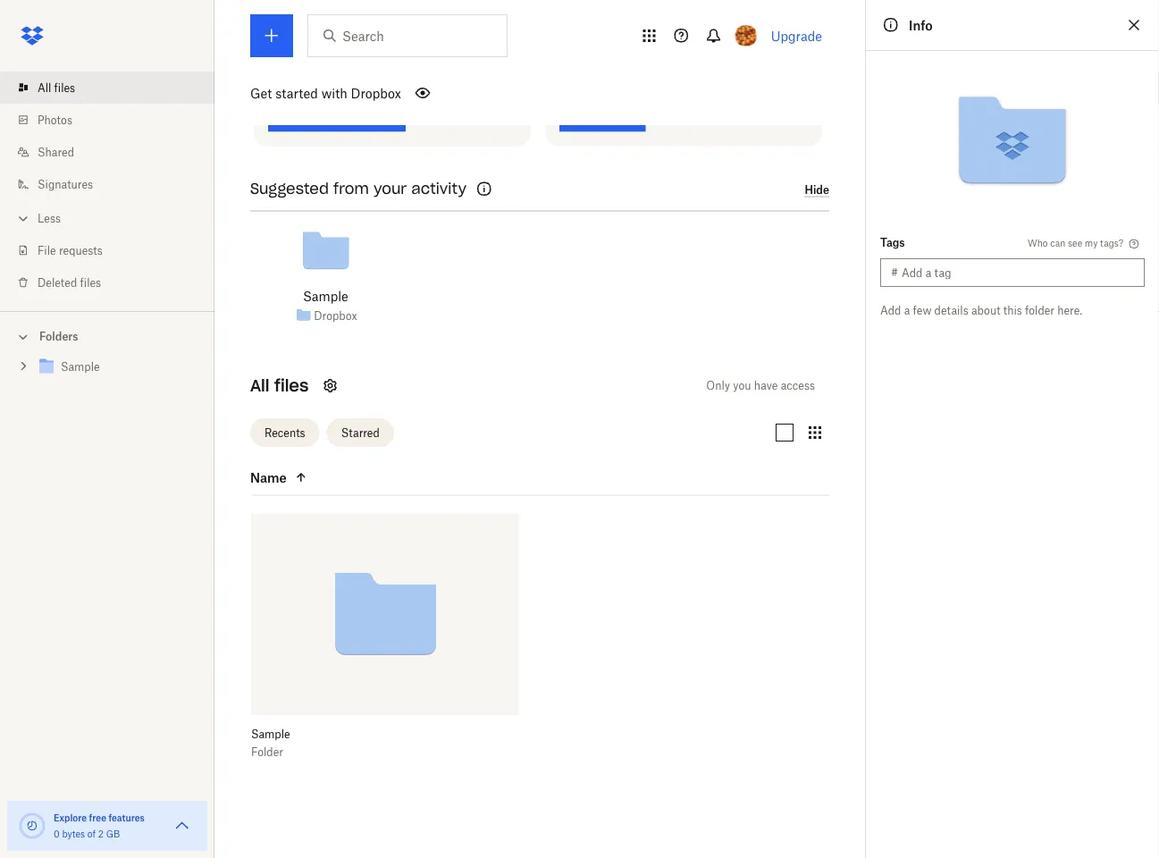 Task type: describe. For each thing, give the bounding box(es) containing it.
#
[[892, 266, 899, 279]]

add a few details about this folder here.
[[881, 304, 1083, 317]]

name
[[250, 470, 287, 486]]

suggested
[[250, 180, 329, 199]]

share files button
[[560, 104, 646, 132]]

from
[[334, 180, 369, 199]]

few
[[914, 304, 932, 317]]

sample inside row
[[251, 728, 290, 742]]

1 on from the left
[[303, 60, 315, 73]]

files inside 'link'
[[54, 81, 75, 94]]

only
[[707, 380, 731, 393]]

share
[[571, 110, 607, 126]]

stay
[[268, 77, 289, 91]]

synced.
[[292, 77, 331, 91]]

only you have access
[[707, 380, 816, 393]]

dropbox link
[[314, 307, 357, 325]]

2
[[98, 829, 104, 840]]

quota usage element
[[18, 812, 47, 841]]

1 vertical spatial sample
[[61, 360, 100, 374]]

deleted files link
[[14, 266, 215, 299]]

files left folder settings "image"
[[274, 376, 309, 397]]

account menu image
[[736, 25, 757, 47]]

explore free features 0 bytes of 2 gb
[[54, 812, 145, 840]]

upgrade
[[771, 28, 823, 43]]

install for install desktop app
[[279, 110, 317, 126]]

here.
[[1058, 304, 1083, 317]]

hide
[[805, 183, 830, 197]]

list containing all files
[[0, 61, 215, 311]]

all files inside 'link'
[[38, 81, 75, 94]]

get
[[250, 85, 272, 101]]

file
[[38, 244, 56, 257]]

1 vertical spatial dropbox
[[314, 309, 357, 323]]

tags
[[881, 236, 906, 249]]

recents button
[[250, 419, 320, 448]]

suggested from your activity
[[250, 180, 467, 199]]

details
[[935, 304, 969, 317]]

to
[[361, 60, 371, 73]]

file requests link
[[14, 234, 215, 266]]

0
[[54, 829, 60, 840]]

get started with dropbox
[[250, 85, 401, 101]]

files right the deleted
[[80, 276, 101, 289]]

have
[[755, 380, 778, 393]]

0 vertical spatial sample
[[303, 289, 349, 305]]

all files link
[[14, 72, 215, 104]]

upgrade link
[[771, 28, 823, 43]]

folder
[[1026, 304, 1055, 317]]

desktop inside install desktop app button
[[320, 110, 369, 126]]

app
[[372, 110, 395, 126]]

less image
[[14, 210, 32, 228]]

install desktop app button
[[268, 104, 406, 132]]

bytes
[[62, 829, 85, 840]]



Task type: vqa. For each thing, say whether or not it's contained in the screenshot.
Open pinned items image
no



Task type: locate. For each thing, give the bounding box(es) containing it.
explore
[[54, 812, 87, 824]]

0 horizontal spatial on
[[303, 60, 315, 73]]

Add a tag text field
[[902, 263, 1135, 283]]

0 vertical spatial desktop
[[318, 60, 358, 73]]

started
[[276, 85, 318, 101]]

1 horizontal spatial all files
[[250, 376, 309, 397]]

0 horizontal spatial sample link
[[36, 355, 200, 380]]

desktop inside install on desktop to work on files offline and stay synced.
[[318, 60, 358, 73]]

desktop up with
[[318, 60, 358, 73]]

starred
[[341, 427, 380, 440]]

sample up folder
[[251, 728, 290, 742]]

0 horizontal spatial sample
[[61, 360, 100, 374]]

folder, sample row
[[251, 514, 520, 783]]

files left offline
[[418, 60, 439, 73]]

sample link up dropbox link
[[303, 287, 349, 307]]

install inside install on desktop to work on files offline and stay synced.
[[268, 60, 300, 73]]

desktop
[[318, 60, 358, 73], [320, 110, 369, 126]]

of
[[87, 829, 96, 840]]

1 horizontal spatial on
[[402, 60, 415, 73]]

sample down folders
[[61, 360, 100, 374]]

1 horizontal spatial all
[[250, 376, 270, 397]]

files inside install on desktop to work on files offline and stay synced.
[[418, 60, 439, 73]]

see
[[1069, 238, 1083, 249]]

2 vertical spatial sample
[[251, 728, 290, 742]]

share files
[[571, 110, 635, 126]]

who can see my tags? image
[[1128, 237, 1142, 251]]

signatures link
[[14, 168, 215, 200]]

install
[[268, 60, 300, 73], [279, 110, 317, 126]]

shared
[[38, 145, 74, 159]]

files right "share"
[[610, 110, 635, 126]]

deleted files
[[38, 276, 101, 289]]

hide button
[[805, 183, 830, 198]]

free
[[89, 812, 106, 824]]

my
[[1086, 238, 1099, 249]]

add
[[881, 304, 902, 317]]

0 vertical spatial sample link
[[303, 287, 349, 307]]

all
[[38, 81, 51, 94], [250, 376, 270, 397]]

a
[[905, 304, 911, 317]]

0 vertical spatial all files
[[38, 81, 75, 94]]

all files list item
[[0, 72, 215, 104]]

1 horizontal spatial sample link
[[303, 287, 349, 307]]

close right sidebar image
[[1124, 14, 1146, 36]]

who can see my tags?
[[1028, 238, 1124, 249]]

sample up dropbox link
[[303, 289, 349, 305]]

activity
[[412, 180, 467, 199]]

sample folder
[[251, 728, 290, 760]]

install up stay
[[268, 60, 300, 73]]

features
[[109, 812, 145, 824]]

tags?
[[1101, 238, 1124, 249]]

signatures
[[38, 178, 93, 191]]

and
[[477, 60, 496, 73]]

desktop down with
[[320, 110, 369, 126]]

dropbox up app
[[351, 85, 401, 101]]

all files up recents button at the left of page
[[250, 376, 309, 397]]

name button
[[250, 467, 401, 489]]

1 vertical spatial desktop
[[320, 110, 369, 126]]

install desktop app
[[279, 110, 395, 126]]

1 vertical spatial all files
[[250, 376, 309, 397]]

on
[[303, 60, 315, 73], [402, 60, 415, 73]]

sample button
[[251, 728, 480, 742]]

less
[[38, 211, 61, 225]]

0 horizontal spatial all
[[38, 81, 51, 94]]

0 vertical spatial dropbox
[[351, 85, 401, 101]]

folder settings image
[[320, 376, 341, 397]]

on up synced.
[[303, 60, 315, 73]]

with
[[322, 85, 348, 101]]

dropbox image
[[14, 18, 50, 54]]

list
[[0, 61, 215, 311]]

sample link
[[303, 287, 349, 307], [36, 355, 200, 380]]

all up recents button at the left of page
[[250, 376, 270, 397]]

starred button
[[327, 419, 394, 448]]

dropbox
[[351, 85, 401, 101], [314, 309, 357, 323]]

offline
[[442, 60, 474, 73]]

0 vertical spatial install
[[268, 60, 300, 73]]

2 on from the left
[[402, 60, 415, 73]]

work
[[374, 60, 400, 73]]

sample link down folders button
[[36, 355, 200, 380]]

all files
[[38, 81, 75, 94], [250, 376, 309, 397]]

1 vertical spatial sample link
[[36, 355, 200, 380]]

all files up 'photos'
[[38, 81, 75, 94]]

you
[[734, 380, 752, 393]]

folders button
[[0, 323, 215, 349]]

1 vertical spatial install
[[279, 110, 317, 126]]

install for install on desktop to work on files offline and stay synced.
[[268, 60, 300, 73]]

can
[[1051, 238, 1066, 249]]

shared link
[[14, 136, 215, 168]]

0 vertical spatial all
[[38, 81, 51, 94]]

1 vertical spatial all
[[250, 376, 270, 397]]

all inside 'link'
[[38, 81, 51, 94]]

1 horizontal spatial sample
[[251, 728, 290, 742]]

about
[[972, 304, 1001, 317]]

dropbox up folder settings "image"
[[314, 309, 357, 323]]

recents
[[265, 427, 306, 440]]

on right work
[[402, 60, 415, 73]]

folder
[[251, 746, 283, 760]]

info
[[909, 17, 933, 33]]

your
[[374, 180, 407, 199]]

files inside button
[[610, 110, 635, 126]]

who
[[1028, 238, 1049, 249]]

photos link
[[14, 104, 215, 136]]

photos
[[38, 113, 72, 127]]

0 horizontal spatial all files
[[38, 81, 75, 94]]

all up 'photos'
[[38, 81, 51, 94]]

install inside button
[[279, 110, 317, 126]]

Search in folder "Dropbox" text field
[[343, 26, 476, 46]]

deleted
[[38, 276, 77, 289]]

gb
[[106, 829, 120, 840]]

sample
[[303, 289, 349, 305], [61, 360, 100, 374], [251, 728, 290, 742]]

install down "started"
[[279, 110, 317, 126]]

file requests
[[38, 244, 103, 257]]

install on desktop to work on files offline and stay synced.
[[268, 60, 496, 91]]

this
[[1004, 304, 1023, 317]]

files
[[418, 60, 439, 73], [54, 81, 75, 94], [610, 110, 635, 126], [80, 276, 101, 289], [274, 376, 309, 397]]

folders
[[39, 330, 78, 343]]

files up 'photos'
[[54, 81, 75, 94]]

access
[[781, 380, 816, 393]]

requests
[[59, 244, 103, 257]]

2 horizontal spatial sample
[[303, 289, 349, 305]]



